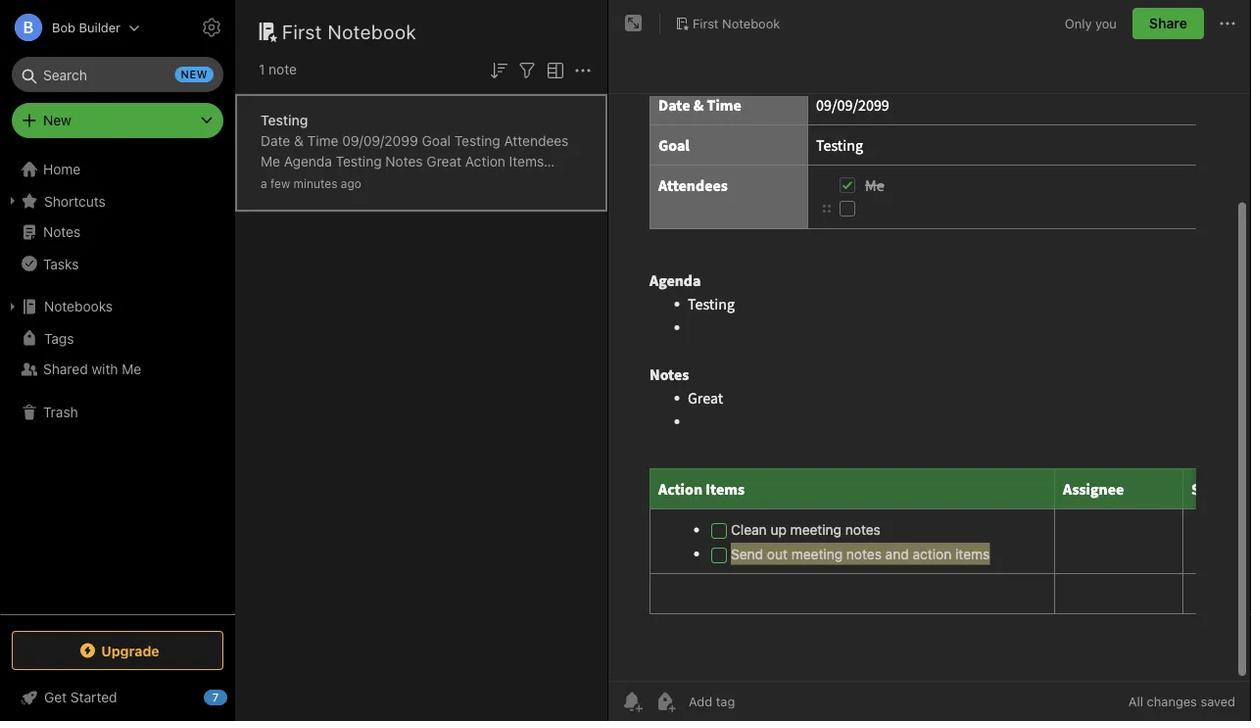 Task type: vqa. For each thing, say whether or not it's contained in the screenshot.
"And"
yes



Task type: describe. For each thing, give the bounding box(es) containing it.
and
[[355, 195, 378, 211]]

shortcuts
[[44, 193, 106, 209]]

you
[[1096, 16, 1118, 31]]

first notebook inside first notebook button
[[693, 16, 781, 30]]

notebooks link
[[0, 291, 234, 323]]

date & time 09/09/2099 goal testing attendees me agenda testing notes great action items assignee status clean up meeting notes send out meeting notes and actio...
[[261, 133, 577, 211]]

&
[[294, 133, 304, 149]]

first notebook button
[[669, 10, 788, 37]]

0 horizontal spatial first notebook
[[282, 20, 417, 43]]

first inside button
[[693, 16, 719, 30]]

out
[[556, 174, 577, 190]]

notes link
[[0, 217, 234, 248]]

all changes saved
[[1129, 695, 1236, 709]]

share button
[[1133, 8, 1205, 39]]

upgrade button
[[12, 631, 224, 671]]

assignee
[[261, 174, 318, 190]]

add filters image
[[516, 59, 539, 82]]

only you
[[1066, 16, 1118, 31]]

notebook inside first notebook button
[[723, 16, 781, 30]]

Help and Learning task checklist field
[[0, 682, 235, 714]]

add tag image
[[654, 690, 677, 714]]

tags button
[[0, 323, 234, 354]]

notebooks
[[44, 299, 113, 315]]

new search field
[[25, 57, 214, 92]]

clean
[[366, 174, 402, 190]]

get started
[[44, 690, 117, 706]]

0 horizontal spatial first
[[282, 20, 323, 43]]

shared with me link
[[0, 354, 234, 385]]

7
[[213, 692, 219, 704]]

0 vertical spatial more actions field
[[1217, 8, 1240, 39]]

tree containing home
[[0, 154, 235, 614]]

ago
[[341, 177, 362, 191]]

new
[[181, 68, 208, 81]]

1 note
[[259, 61, 297, 77]]

with
[[92, 361, 118, 377]]

notes inside date & time 09/09/2099 goal testing attendees me agenda testing notes great action items assignee status clean up meeting notes send out meeting notes and actio...
[[386, 153, 423, 170]]

more actions image
[[1217, 12, 1240, 35]]

tags
[[44, 330, 74, 346]]

0 horizontal spatial testing
[[261, 112, 308, 128]]

bob builder
[[52, 20, 121, 35]]

get
[[44, 690, 67, 706]]

attendees
[[504, 133, 569, 149]]

1 horizontal spatial meeting
[[426, 174, 477, 190]]

upgrade
[[101, 643, 160, 659]]

Account field
[[0, 8, 140, 47]]

tasks button
[[0, 248, 234, 279]]

note window element
[[609, 0, 1252, 722]]

1 vertical spatial meeting
[[261, 195, 312, 211]]

2 vertical spatial testing
[[336, 153, 382, 170]]

me inside date & time 09/09/2099 goal testing attendees me agenda testing notes great action items assignee status clean up meeting notes send out meeting notes and actio...
[[261, 153, 280, 170]]

1 vertical spatial more actions field
[[572, 57, 595, 82]]

status
[[322, 174, 363, 190]]

expand notebooks image
[[5, 299, 21, 315]]

new
[[43, 112, 71, 128]]

started
[[70, 690, 117, 706]]

09/09/2099
[[342, 133, 418, 149]]

Note Editor text field
[[609, 94, 1252, 681]]



Task type: locate. For each thing, give the bounding box(es) containing it.
a few minutes ago
[[261, 177, 362, 191]]

settings image
[[200, 16, 224, 39]]

0 horizontal spatial me
[[122, 361, 141, 377]]

more actions field right share button
[[1217, 8, 1240, 39]]

bob
[[52, 20, 75, 35]]

trash
[[43, 404, 78, 421]]

action
[[466, 153, 506, 170]]

meeting down few
[[261, 195, 312, 211]]

add a reminder image
[[621, 690, 644, 714]]

shared
[[43, 361, 88, 377]]

2 horizontal spatial testing
[[455, 133, 501, 149]]

changes
[[1148, 695, 1198, 709]]

1 vertical spatial me
[[122, 361, 141, 377]]

a
[[261, 177, 267, 191]]

Add tag field
[[687, 694, 834, 710]]

0 horizontal spatial more actions field
[[572, 57, 595, 82]]

testing up date
[[261, 112, 308, 128]]

testing up ago
[[336, 153, 382, 170]]

Sort options field
[[487, 57, 511, 82]]

note
[[269, 61, 297, 77]]

first
[[693, 16, 719, 30], [282, 20, 323, 43]]

saved
[[1201, 695, 1236, 709]]

meeting down great
[[426, 174, 477, 190]]

shared with me
[[43, 361, 141, 377]]

click to collapse image
[[228, 685, 243, 709]]

time
[[308, 133, 339, 149]]

first right expand note icon
[[693, 16, 719, 30]]

1 vertical spatial testing
[[455, 133, 501, 149]]

builder
[[79, 20, 121, 35]]

notebook
[[723, 16, 781, 30], [328, 20, 417, 43]]

1 horizontal spatial first notebook
[[693, 16, 781, 30]]

testing up action at the top
[[455, 133, 501, 149]]

1 vertical spatial notes
[[316, 195, 351, 211]]

1 horizontal spatial notes
[[481, 174, 516, 190]]

0 vertical spatial me
[[261, 153, 280, 170]]

notes down action at the top
[[481, 174, 516, 190]]

agenda
[[284, 153, 332, 170]]

0 horizontal spatial meeting
[[261, 195, 312, 211]]

date
[[261, 133, 290, 149]]

notes up tasks
[[43, 224, 81, 240]]

minutes
[[294, 177, 338, 191]]

me
[[261, 153, 280, 170], [122, 361, 141, 377]]

first notebook
[[693, 16, 781, 30], [282, 20, 417, 43]]

tree
[[0, 154, 235, 614]]

more actions image
[[572, 59, 595, 82]]

1 horizontal spatial first
[[693, 16, 719, 30]]

actio...
[[382, 195, 425, 211]]

0 horizontal spatial notes
[[316, 195, 351, 211]]

Search text field
[[25, 57, 210, 92]]

1 horizontal spatial more actions field
[[1217, 8, 1240, 39]]

Add filters field
[[516, 57, 539, 82]]

me right with
[[122, 361, 141, 377]]

notes down status
[[316, 195, 351, 211]]

shortcuts button
[[0, 185, 234, 217]]

home link
[[0, 154, 235, 185]]

testing
[[261, 112, 308, 128], [455, 133, 501, 149], [336, 153, 382, 170]]

1
[[259, 61, 265, 77]]

items
[[510, 153, 544, 170]]

View options field
[[539, 57, 568, 82]]

trash link
[[0, 397, 234, 428]]

share
[[1150, 15, 1188, 31]]

up
[[406, 174, 422, 190]]

more actions field right "view options" 'field'
[[572, 57, 595, 82]]

0 horizontal spatial notebook
[[328, 20, 417, 43]]

notes
[[386, 153, 423, 170], [43, 224, 81, 240]]

meeting
[[426, 174, 477, 190], [261, 195, 312, 211]]

0 vertical spatial testing
[[261, 112, 308, 128]]

1 horizontal spatial notebook
[[723, 16, 781, 30]]

More actions field
[[1217, 8, 1240, 39], [572, 57, 595, 82]]

me down date
[[261, 153, 280, 170]]

great
[[427, 153, 462, 170]]

new button
[[12, 103, 224, 138]]

notes up up
[[386, 153, 423, 170]]

home
[[43, 161, 81, 177]]

few
[[271, 177, 290, 191]]

tasks
[[43, 256, 79, 272]]

all
[[1129, 695, 1144, 709]]

1 vertical spatial notes
[[43, 224, 81, 240]]

tooltip
[[580, 45, 687, 84]]

0 vertical spatial meeting
[[426, 174, 477, 190]]

1 horizontal spatial me
[[261, 153, 280, 170]]

1 horizontal spatial notes
[[386, 153, 423, 170]]

send
[[520, 174, 552, 190]]

0 vertical spatial notes
[[386, 153, 423, 170]]

first up note
[[282, 20, 323, 43]]

goal
[[422, 133, 451, 149]]

expand note image
[[623, 12, 646, 35]]

1 horizontal spatial testing
[[336, 153, 382, 170]]

0 horizontal spatial notes
[[43, 224, 81, 240]]

only
[[1066, 16, 1093, 31]]

notes
[[481, 174, 516, 190], [316, 195, 351, 211]]

0 vertical spatial notes
[[481, 174, 516, 190]]



